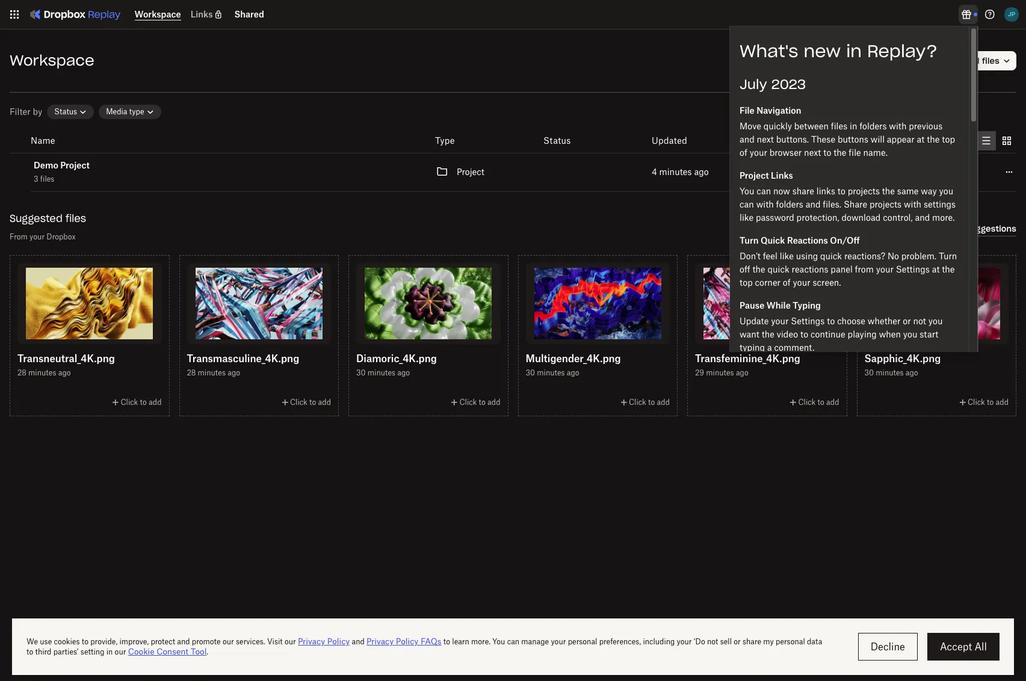 Task type: vqa. For each thing, say whether or not it's contained in the screenshot.
add corresponding to Sapphic_4K.png
yes



Task type: describe. For each thing, give the bounding box(es) containing it.
click for transneutral_4k.png
[[121, 398, 138, 407]]

appear
[[888, 134, 915, 144]]

what's new in replay? image
[[960, 7, 974, 22]]

to inside project links you can now share links to projects the same way you can with folders and files. share projects with settings like password protection, download control, and more.
[[838, 186, 846, 196]]

protection,
[[797, 212, 840, 223]]

click to add for diamoric_4k.png
[[460, 398, 501, 407]]

corner
[[756, 277, 781, 288]]

click to add for multigender_4k.png
[[629, 398, 670, 407]]

don't
[[740, 251, 761, 261]]

download
[[842, 212, 881, 223]]

tile view image
[[1000, 134, 1015, 148]]

created
[[761, 136, 794, 146]]

diamoric_4k.png
[[357, 353, 437, 365]]

transmasculine_4k.png
[[187, 353, 299, 365]]

screen.
[[813, 277, 842, 288]]

of inside the file navigation move quickly between files in folders with previous and next buttons. these buttons will appear at the top of your browser next to the file name.
[[740, 147, 748, 158]]

status button
[[544, 134, 571, 148]]

while
[[767, 300, 791, 311]]

july
[[740, 76, 768, 93]]

move
[[740, 121, 762, 131]]

the down more.
[[943, 264, 956, 274]]

comments/views button
[[869, 134, 944, 148]]

28 for transneutral_4k.png
[[17, 369, 26, 378]]

your down reactions
[[793, 277, 811, 288]]

with down same
[[905, 199, 922, 209]]

click for multigender_4k.png
[[629, 398, 647, 407]]

when
[[880, 329, 902, 340]]

replay logo - go to homepage image
[[24, 5, 125, 24]]

28 for transmasculine_4k.png
[[187, 369, 196, 378]]

links
[[817, 186, 836, 196]]

previous
[[910, 121, 943, 131]]

typing
[[740, 343, 766, 353]]

with up the password
[[757, 199, 774, 209]]

1 horizontal spatial next
[[805, 147, 822, 158]]

you
[[740, 186, 755, 196]]

ago for transmasculine_4k.png
[[228, 369, 240, 378]]

2 horizontal spatial and
[[916, 212, 931, 223]]

you inside project links you can now share links to projects the same way you can with folders and files. share projects with settings like password protection, download control, and more.
[[940, 186, 954, 196]]

transfeminine_4k.png 29 minutes ago
[[696, 353, 801, 378]]

project for project
[[457, 167, 485, 177]]

1 vertical spatial you
[[929, 316, 943, 326]]

pause while typing update your settings to choose whether or not you want the video to continue playing when you start typing a comment.
[[740, 300, 943, 353]]

like inside project links you can now share links to projects the same way you can with folders and files. share projects with settings like password protection, download control, and more.
[[740, 212, 754, 223]]

demo
[[34, 160, 58, 171]]

these
[[812, 134, 836, 144]]

buttons
[[838, 134, 869, 144]]

29
[[696, 369, 705, 378]]

settings
[[924, 199, 956, 209]]

transfeminine_4k.png
[[696, 353, 801, 365]]

replay?
[[868, 40, 938, 62]]

the inside project links you can now share links to projects the same way you can with folders and files. share projects with settings like password protection, download control, and more.
[[883, 186, 896, 196]]

files.
[[823, 199, 842, 209]]

from
[[856, 264, 874, 274]]

multigender_4k.png
[[526, 353, 621, 365]]

from
[[10, 233, 28, 242]]

will
[[871, 134, 885, 144]]

updated button
[[652, 134, 688, 148]]

ago for sapphic_4k.png
[[906, 369, 919, 378]]

1 vertical spatial workspace
[[10, 51, 94, 70]]

project for project links you can now share links to projects the same way you can with folders and files. share projects with settings like password protection, download control, and more.
[[740, 170, 769, 181]]

and inside the file navigation move quickly between files in folders with previous and next buttons. these buttons will appear at the top of your browser next to the file name.
[[740, 134, 755, 144]]

feel
[[763, 251, 778, 261]]

now
[[774, 186, 791, 196]]

minutes for transmasculine_4k.png
[[198, 369, 226, 378]]

want
[[740, 329, 760, 340]]

reactions
[[788, 235, 829, 246]]

a
[[768, 343, 772, 353]]

0 vertical spatial workspace
[[135, 9, 181, 19]]

no
[[888, 251, 900, 261]]

not
[[914, 316, 927, 326]]

password
[[756, 212, 795, 223]]

problem.
[[902, 251, 937, 261]]

or
[[903, 316, 912, 326]]

name
[[31, 136, 55, 146]]

more.
[[933, 212, 956, 223]]

between
[[795, 121, 829, 131]]

like inside turn quick reactions on/off don't feel like using quick reactions? no problem. turn off the quick reactions panel from your settings at the top corner of your screen.
[[780, 251, 794, 261]]

links inside project links you can now share links to projects the same way you can with folders and files. share projects with settings like password protection, download control, and more.
[[772, 170, 794, 181]]

folders inside project links you can now share links to projects the same way you can with folders and files. share projects with settings like password protection, download control, and more.
[[777, 199, 804, 209]]

minutes for transfeminine_4k.png
[[707, 369, 735, 378]]

ago for transfeminine_4k.png
[[736, 369, 749, 378]]

playing
[[848, 329, 877, 340]]

minutes for sapphic_4k.png
[[876, 369, 904, 378]]

choose
[[838, 316, 866, 326]]

minutes up 'now' at top
[[768, 167, 801, 177]]

the right off
[[753, 264, 766, 274]]

with inside the file navigation move quickly between files in folders with previous and next buttons. these buttons will appear at the top of your browser next to the file name.
[[890, 121, 907, 131]]

whether
[[868, 316, 901, 326]]

control,
[[884, 212, 913, 223]]

file
[[740, 105, 755, 115]]

click to add for sapphic_4k.png
[[968, 398, 1009, 407]]

at inside turn quick reactions on/off don't feel like using quick reactions? no problem. turn off the quick reactions panel from your settings at the top corner of your screen.
[[933, 264, 940, 274]]

click for sapphic_4k.png
[[968, 398, 986, 407]]

files inside the demo project 3 files
[[40, 175, 54, 184]]

2 4 minutes ago from the left
[[761, 167, 818, 177]]

reactions
[[792, 264, 829, 274]]

updated
[[652, 136, 688, 146]]

navigation
[[757, 105, 802, 115]]

way
[[922, 186, 938, 196]]

by
[[33, 107, 42, 117]]

your inside pause while typing update your settings to choose whether or not you want the video to continue playing when you start typing a comment.
[[772, 316, 789, 326]]

ago for transneutral_4k.png
[[58, 369, 71, 378]]

your inside the file navigation move quickly between files in folders with previous and next buttons. these buttons will appear at the top of your browser next to the file name.
[[750, 147, 768, 158]]

30 for multigender_4k.png
[[526, 369, 535, 378]]

shared
[[235, 9, 264, 19]]

30 for diamoric_4k.png
[[357, 369, 366, 378]]

file
[[849, 147, 862, 158]]

1 4 from the left
[[652, 167, 658, 177]]

at inside the file navigation move quickly between files in folders with previous and next buttons. these buttons will appear at the top of your browser next to the file name.
[[918, 134, 925, 144]]

click for diamoric_4k.png
[[460, 398, 477, 407]]

project inside the demo project 3 files
[[60, 160, 90, 171]]

what's
[[740, 40, 799, 62]]

panel
[[831, 264, 853, 274]]

top inside the file navigation move quickly between files in folders with previous and next buttons. these buttons will appear at the top of your browser next to the file name.
[[943, 134, 956, 144]]

using
[[797, 251, 819, 261]]

start
[[920, 329, 939, 340]]

30 for sapphic_4k.png
[[865, 369, 874, 378]]

click to add for transfeminine_4k.png
[[799, 398, 840, 407]]

add for transneutral_4k.png
[[149, 398, 162, 407]]



Task type: locate. For each thing, give the bounding box(es) containing it.
and down move at the top of the page
[[740, 134, 755, 144]]

projects
[[848, 186, 880, 196], [870, 199, 902, 209]]

0 vertical spatial quick
[[821, 251, 843, 261]]

ago inside transfeminine_4k.png 29 minutes ago
[[736, 369, 749, 378]]

ago inside multigender_4k.png 30 minutes ago
[[567, 369, 580, 378]]

filter by
[[10, 107, 42, 117]]

2 vertical spatial and
[[916, 212, 931, 223]]

continue
[[811, 329, 846, 340]]

on/off
[[831, 235, 860, 246]]

your up video
[[772, 316, 789, 326]]

2 4 from the left
[[761, 167, 766, 177]]

1 vertical spatial files
[[40, 175, 54, 184]]

1 horizontal spatial 30
[[526, 369, 535, 378]]

to inside the file navigation move quickly between files in folders with previous and next buttons. these buttons will appear at the top of your browser next to the file name.
[[824, 147, 832, 158]]

1 vertical spatial like
[[780, 251, 794, 261]]

next
[[757, 134, 774, 144], [805, 147, 822, 158]]

add for transfeminine_4k.png
[[827, 398, 840, 407]]

at down problem.
[[933, 264, 940, 274]]

2 click to add from the left
[[290, 398, 331, 407]]

1 horizontal spatial files
[[66, 213, 86, 225]]

the
[[928, 134, 940, 144], [834, 147, 847, 158], [883, 186, 896, 196], [753, 264, 766, 274], [943, 264, 956, 274], [762, 329, 775, 340]]

0 horizontal spatial workspace
[[10, 51, 94, 70]]

2 vertical spatial you
[[904, 329, 918, 340]]

turn
[[740, 235, 759, 246], [939, 251, 958, 261]]

july 2023
[[740, 76, 807, 93]]

click to add
[[121, 398, 162, 407], [290, 398, 331, 407], [460, 398, 501, 407], [629, 398, 670, 407], [799, 398, 840, 407], [968, 398, 1009, 407]]

quick
[[761, 235, 786, 246]]

like right the feel
[[780, 251, 794, 261]]

project links you can now share links to projects the same way you can with folders and files. share projects with settings like password protection, download control, and more.
[[740, 170, 956, 223]]

0 vertical spatial at
[[918, 134, 925, 144]]

minutes
[[660, 167, 692, 177], [768, 167, 801, 177], [28, 369, 56, 378], [198, 369, 226, 378], [368, 369, 396, 378], [537, 369, 565, 378], [707, 369, 735, 378], [876, 369, 904, 378]]

minutes inside transneutral_4k.png 28 minutes ago
[[28, 369, 56, 378]]

0 vertical spatial settings
[[897, 264, 930, 274]]

folders up will
[[860, 121, 887, 131]]

top
[[943, 134, 956, 144], [740, 277, 753, 288]]

from your dropbox
[[10, 233, 76, 242]]

28 down the transmasculine_4k.png
[[187, 369, 196, 378]]

1 vertical spatial turn
[[939, 251, 958, 261]]

1 vertical spatial can
[[740, 199, 755, 209]]

add for transmasculine_4k.png
[[318, 398, 331, 407]]

0 vertical spatial in
[[847, 40, 862, 62]]

1 horizontal spatial 4
[[761, 167, 766, 177]]

0 horizontal spatial project
[[60, 160, 90, 171]]

minutes inside transmasculine_4k.png 28 minutes ago
[[198, 369, 226, 378]]

1 vertical spatial links
[[772, 170, 794, 181]]

list view image
[[980, 134, 994, 148]]

links left shared
[[191, 9, 213, 19]]

0 horizontal spatial quick
[[768, 264, 790, 274]]

2 30 from the left
[[526, 369, 535, 378]]

suggested
[[10, 213, 63, 225]]

1 horizontal spatial folders
[[860, 121, 887, 131]]

of inside turn quick reactions on/off don't feel like using quick reactions? no problem. turn off the quick reactions panel from your settings at the top corner of your screen.
[[783, 277, 791, 288]]

1 vertical spatial quick
[[768, 264, 790, 274]]

and up protection,
[[806, 199, 821, 209]]

dropbox
[[47, 233, 76, 242]]

6 click from the left
[[968, 398, 986, 407]]

ago for multigender_4k.png
[[567, 369, 580, 378]]

0 vertical spatial can
[[757, 186, 772, 196]]

the inside pause while typing update your settings to choose whether or not you want the video to continue playing when you start typing a comment.
[[762, 329, 775, 340]]

0 horizontal spatial files
[[40, 175, 54, 184]]

2 horizontal spatial 30
[[865, 369, 874, 378]]

comment.
[[775, 343, 815, 353]]

and left more.
[[916, 212, 931, 223]]

5 add from the left
[[827, 398, 840, 407]]

1 horizontal spatial 28
[[187, 369, 196, 378]]

settings down typing
[[792, 316, 825, 326]]

28 down transneutral_4k.png
[[17, 369, 26, 378]]

demo project 3 files
[[34, 160, 90, 184]]

0 horizontal spatial top
[[740, 277, 753, 288]]

0 horizontal spatial at
[[918, 134, 925, 144]]

1 vertical spatial folders
[[777, 199, 804, 209]]

2023
[[772, 76, 807, 93]]

add for multigender_4k.png
[[657, 398, 670, 407]]

diamoric_4k.png 30 minutes ago
[[357, 353, 437, 378]]

5 click to add from the left
[[799, 398, 840, 407]]

1 add from the left
[[149, 398, 162, 407]]

to
[[824, 147, 832, 158], [838, 186, 846, 196], [828, 316, 836, 326], [801, 329, 809, 340], [140, 398, 147, 407], [310, 398, 316, 407], [479, 398, 486, 407], [649, 398, 655, 407], [818, 398, 825, 407], [988, 398, 995, 407]]

minutes down multigender_4k.png at the bottom right of page
[[537, 369, 565, 378]]

0 horizontal spatial 4 minutes ago
[[652, 167, 709, 177]]

4 click to add from the left
[[629, 398, 670, 407]]

30 down sapphic_4k.png
[[865, 369, 874, 378]]

your down the no
[[877, 264, 894, 274]]

minutes inside transfeminine_4k.png 29 minutes ago
[[707, 369, 735, 378]]

files right 3
[[40, 175, 54, 184]]

can down you at the top of page
[[740, 199, 755, 209]]

with
[[890, 121, 907, 131], [757, 199, 774, 209], [905, 199, 922, 209]]

same
[[898, 186, 919, 196]]

1 4 minutes ago from the left
[[652, 167, 709, 177]]

transmasculine_4k.png 28 minutes ago
[[187, 353, 299, 378]]

1 vertical spatial next
[[805, 147, 822, 158]]

you
[[940, 186, 954, 196], [929, 316, 943, 326], [904, 329, 918, 340]]

links up 'now' at top
[[772, 170, 794, 181]]

0 vertical spatial like
[[740, 212, 754, 223]]

projects up share
[[848, 186, 880, 196]]

minutes inside multigender_4k.png 30 minutes ago
[[537, 369, 565, 378]]

of right corner
[[783, 277, 791, 288]]

files up buttons
[[832, 121, 848, 131]]

4 add from the left
[[657, 398, 670, 407]]

0 horizontal spatial of
[[740, 147, 748, 158]]

0 vertical spatial links
[[191, 9, 213, 19]]

0 horizontal spatial turn
[[740, 235, 759, 246]]

links
[[191, 9, 213, 19], [772, 170, 794, 181]]

30 inside multigender_4k.png 30 minutes ago
[[526, 369, 535, 378]]

3
[[34, 175, 38, 184]]

quickly
[[764, 121, 793, 131]]

transneutral_4k.png
[[17, 353, 115, 365]]

the up a
[[762, 329, 775, 340]]

at down previous
[[918, 134, 925, 144]]

0 horizontal spatial 30
[[357, 369, 366, 378]]

like down you at the top of page
[[740, 212, 754, 223]]

settings inside turn quick reactions on/off don't feel like using quick reactions? no problem. turn off the quick reactions panel from your settings at the top corner of your screen.
[[897, 264, 930, 274]]

1 horizontal spatial quick
[[821, 251, 843, 261]]

0 vertical spatial files
[[832, 121, 848, 131]]

28
[[17, 369, 26, 378], [187, 369, 196, 378]]

2 vertical spatial files
[[66, 213, 86, 225]]

sapphic_4k.png 30 minutes ago
[[865, 353, 942, 378]]

next down the these
[[805, 147, 822, 158]]

in
[[847, 40, 862, 62], [850, 121, 858, 131]]

of down move at the top of the page
[[740, 147, 748, 158]]

name button
[[31, 134, 55, 148]]

you down or
[[904, 329, 918, 340]]

top down previous
[[943, 134, 956, 144]]

of
[[740, 147, 748, 158], [783, 277, 791, 288]]

30 inside sapphic_4k.png 30 minutes ago
[[865, 369, 874, 378]]

minutes for transneutral_4k.png
[[28, 369, 56, 378]]

0 vertical spatial of
[[740, 147, 748, 158]]

minutes inside sapphic_4k.png 30 minutes ago
[[876, 369, 904, 378]]

2 28 from the left
[[187, 369, 196, 378]]

share
[[844, 199, 868, 209]]

settings down problem.
[[897, 264, 930, 274]]

0 horizontal spatial settings
[[792, 316, 825, 326]]

you up start
[[929, 316, 943, 326]]

files up dropbox
[[66, 213, 86, 225]]

status
[[544, 136, 571, 146]]

30 down multigender_4k.png at the bottom right of page
[[526, 369, 535, 378]]

1 vertical spatial settings
[[792, 316, 825, 326]]

shared link
[[235, 9, 264, 20], [235, 9, 264, 19]]

1 horizontal spatial and
[[806, 199, 821, 209]]

you up settings
[[940, 186, 954, 196]]

can
[[757, 186, 772, 196], [740, 199, 755, 209]]

2 horizontal spatial files
[[832, 121, 848, 131]]

1 horizontal spatial settings
[[897, 264, 930, 274]]

add for sapphic_4k.png
[[996, 398, 1009, 407]]

0 vertical spatial projects
[[848, 186, 880, 196]]

0 vertical spatial next
[[757, 134, 774, 144]]

4 click from the left
[[629, 398, 647, 407]]

0 horizontal spatial can
[[740, 199, 755, 209]]

add for diamoric_4k.png
[[488, 398, 501, 407]]

3 click from the left
[[460, 398, 477, 407]]

transneutral_4k.png 28 minutes ago
[[17, 353, 115, 378]]

name.
[[864, 147, 888, 158]]

0 horizontal spatial 28
[[17, 369, 26, 378]]

1 vertical spatial at
[[933, 264, 940, 274]]

4 down created button
[[761, 167, 766, 177]]

5 click from the left
[[799, 398, 816, 407]]

folders down 'now' at top
[[777, 199, 804, 209]]

0 vertical spatial turn
[[740, 235, 759, 246]]

type
[[435, 136, 455, 146]]

file navigation move quickly between files in folders with previous and next buttons. these buttons will appear at the top of your browser next to the file name.
[[740, 105, 956, 158]]

2 click from the left
[[290, 398, 308, 407]]

off
[[740, 264, 751, 274]]

can right you at the top of page
[[757, 186, 772, 196]]

3 30 from the left
[[865, 369, 874, 378]]

0 vertical spatial top
[[943, 134, 956, 144]]

1 horizontal spatial of
[[783, 277, 791, 288]]

1 28 from the left
[[17, 369, 26, 378]]

minutes down diamoric_4k.png
[[368, 369, 396, 378]]

1 horizontal spatial project
[[457, 167, 485, 177]]

6 add from the left
[[996, 398, 1009, 407]]

suggested files
[[10, 213, 86, 225]]

minutes down updated button
[[660, 167, 692, 177]]

1 vertical spatial of
[[783, 277, 791, 288]]

ago inside transmasculine_4k.png 28 minutes ago
[[228, 369, 240, 378]]

ago inside diamoric_4k.png 30 minutes ago
[[398, 369, 410, 378]]

projects up control,
[[870, 199, 902, 209]]

4
[[652, 167, 658, 177], [761, 167, 766, 177]]

the left file
[[834, 147, 847, 158]]

0 vertical spatial and
[[740, 134, 755, 144]]

ago inside transneutral_4k.png 28 minutes ago
[[58, 369, 71, 378]]

minutes inside diamoric_4k.png 30 minutes ago
[[368, 369, 396, 378]]

what's new in replay?
[[740, 40, 938, 62]]

ago inside sapphic_4k.png 30 minutes ago
[[906, 369, 919, 378]]

30 down diamoric_4k.png
[[357, 369, 366, 378]]

workspace
[[135, 9, 181, 19], [10, 51, 94, 70]]

4 minutes ago down updated button
[[652, 167, 709, 177]]

1 vertical spatial top
[[740, 277, 753, 288]]

2 horizontal spatial project
[[740, 170, 769, 181]]

in up buttons
[[850, 121, 858, 131]]

minutes right 29
[[707, 369, 735, 378]]

with up the appear
[[890, 121, 907, 131]]

2 add from the left
[[318, 398, 331, 407]]

your down created
[[750, 147, 768, 158]]

1 horizontal spatial 4 minutes ago
[[761, 167, 818, 177]]

0 horizontal spatial 4
[[652, 167, 658, 177]]

add
[[149, 398, 162, 407], [318, 398, 331, 407], [488, 398, 501, 407], [657, 398, 670, 407], [827, 398, 840, 407], [996, 398, 1009, 407]]

settings
[[897, 264, 930, 274], [792, 316, 825, 326]]

folders inside the file navigation move quickly between files in folders with previous and next buttons. these buttons will appear at the top of your browser next to the file name.
[[860, 121, 887, 131]]

click to add for transneutral_4k.png
[[121, 398, 162, 407]]

0 horizontal spatial links
[[191, 9, 213, 19]]

top inside turn quick reactions on/off don't feel like using quick reactions? no problem. turn off the quick reactions panel from your settings at the top corner of your screen.
[[740, 277, 753, 288]]

28 inside transneutral_4k.png 28 minutes ago
[[17, 369, 26, 378]]

tab list
[[977, 131, 1017, 151]]

pause
[[740, 300, 765, 311]]

turn right problem.
[[939, 251, 958, 261]]

3 click to add from the left
[[460, 398, 501, 407]]

0 horizontal spatial like
[[740, 212, 754, 223]]

1 vertical spatial in
[[850, 121, 858, 131]]

0 horizontal spatial and
[[740, 134, 755, 144]]

typing
[[793, 300, 821, 311]]

1 30 from the left
[[357, 369, 366, 378]]

minutes down the transmasculine_4k.png
[[198, 369, 226, 378]]

1 horizontal spatial links
[[772, 170, 794, 181]]

minutes for diamoric_4k.png
[[368, 369, 396, 378]]

buttons.
[[777, 134, 810, 144]]

0 vertical spatial folders
[[860, 121, 887, 131]]

the down previous
[[928, 134, 940, 144]]

quick down the feel
[[768, 264, 790, 274]]

the left same
[[883, 186, 896, 196]]

1 horizontal spatial like
[[780, 251, 794, 261]]

6 click to add from the left
[[968, 398, 1009, 407]]

settings inside pause while typing update your settings to choose whether or not you want the video to continue playing when you start typing a comment.
[[792, 316, 825, 326]]

at
[[918, 134, 925, 144], [933, 264, 940, 274]]

minutes down sapphic_4k.png
[[876, 369, 904, 378]]

new
[[804, 40, 841, 62]]

4 down updated button
[[652, 167, 658, 177]]

1 vertical spatial projects
[[870, 199, 902, 209]]

type button
[[435, 134, 455, 148]]

4 minutes ago
[[652, 167, 709, 177], [761, 167, 818, 177]]

files
[[832, 121, 848, 131], [40, 175, 54, 184], [66, 213, 86, 225]]

click for transmasculine_4k.png
[[290, 398, 308, 407]]

minutes down transneutral_4k.png
[[28, 369, 56, 378]]

1 click to add from the left
[[121, 398, 162, 407]]

30 inside diamoric_4k.png 30 minutes ago
[[357, 369, 366, 378]]

click
[[121, 398, 138, 407], [290, 398, 308, 407], [460, 398, 477, 407], [629, 398, 647, 407], [799, 398, 816, 407], [968, 398, 986, 407]]

what's new in replay? menu
[[731, 26, 979, 364]]

turn quick reactions on/off don't feel like using quick reactions? no problem. turn off the quick reactions panel from your settings at the top corner of your screen.
[[740, 235, 958, 288]]

update
[[740, 316, 769, 326]]

1 horizontal spatial top
[[943, 134, 956, 144]]

0 horizontal spatial next
[[757, 134, 774, 144]]

minutes for multigender_4k.png
[[537, 369, 565, 378]]

ago for diamoric_4k.png
[[398, 369, 410, 378]]

quick
[[821, 251, 843, 261], [768, 264, 790, 274]]

28 inside transmasculine_4k.png 28 minutes ago
[[187, 369, 196, 378]]

filter
[[10, 107, 31, 117]]

1 horizontal spatial can
[[757, 186, 772, 196]]

4 minutes ago down browser
[[761, 167, 818, 177]]

click for transfeminine_4k.png
[[799, 398, 816, 407]]

like
[[740, 212, 754, 223], [780, 251, 794, 261]]

quick up panel
[[821, 251, 843, 261]]

1 horizontal spatial workspace
[[135, 9, 181, 19]]

files inside the file navigation move quickly between files in folders with previous and next buttons. these buttons will appear at the top of your browser next to the file name.
[[832, 121, 848, 131]]

0 horizontal spatial folders
[[777, 199, 804, 209]]

video
[[777, 329, 799, 340]]

ago
[[695, 167, 709, 177], [803, 167, 818, 177], [58, 369, 71, 378], [228, 369, 240, 378], [398, 369, 410, 378], [567, 369, 580, 378], [736, 369, 749, 378], [906, 369, 919, 378]]

reactions?
[[845, 251, 886, 261]]

1 vertical spatial and
[[806, 199, 821, 209]]

in right new at the top right of page
[[847, 40, 862, 62]]

click to add for transmasculine_4k.png
[[290, 398, 331, 407]]

comments/views
[[869, 136, 944, 146]]

1 horizontal spatial at
[[933, 264, 940, 274]]

project inside project links you can now share links to projects the same way you can with folders and files. share projects with settings like password protection, download control, and more.
[[740, 170, 769, 181]]

your down suggested
[[30, 233, 45, 242]]

0 vertical spatial you
[[940, 186, 954, 196]]

top down off
[[740, 277, 753, 288]]

created button
[[761, 134, 794, 148]]

next down quickly
[[757, 134, 774, 144]]

1 click from the left
[[121, 398, 138, 407]]

1 horizontal spatial turn
[[939, 251, 958, 261]]

turn up don't
[[740, 235, 759, 246]]

in inside the file navigation move quickly between files in folders with previous and next buttons. these buttons will appear at the top of your browser next to the file name.
[[850, 121, 858, 131]]

3 add from the left
[[488, 398, 501, 407]]



